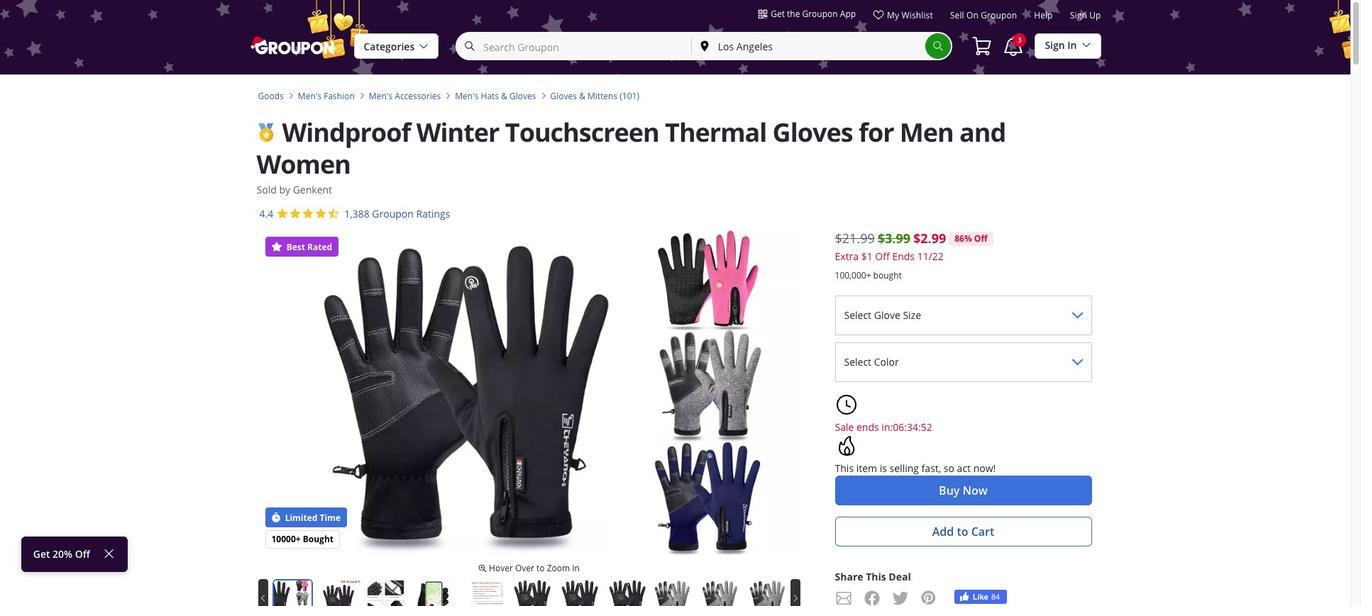 Task type: locate. For each thing, give the bounding box(es) containing it.
men's left fashion on the top of the page
[[298, 90, 322, 101]]

get left the
[[771, 8, 785, 19]]

0 vertical spatial sign
[[1070, 9, 1087, 21]]

10000+ bought
[[271, 534, 333, 546]]

this left "item" at the right
[[835, 462, 854, 475]]

& left mittens
[[579, 90, 585, 101]]

2 vertical spatial off
[[75, 548, 90, 561]]

accessories
[[395, 90, 441, 101]]

my wishlist
[[887, 9, 933, 21]]

$3.99
[[878, 230, 910, 248]]

categories
[[364, 40, 415, 53]]

share this deal
[[835, 570, 911, 584]]

$2.99
[[913, 230, 946, 248]]

thumbnail 10 option
[[700, 580, 740, 607]]

men's left the accessories
[[369, 90, 393, 101]]

sold
[[257, 183, 277, 197]]

add
[[932, 524, 954, 540]]

gloves inside windproof winter touchscreen thermal gloves for men and women
[[772, 115, 853, 150]]

1 horizontal spatial to
[[957, 524, 968, 540]]

buy
[[939, 483, 960, 499]]

1 horizontal spatial get
[[771, 8, 785, 19]]

men's for men's accessories
[[369, 90, 393, 101]]

over
[[515, 563, 534, 574]]

1 horizontal spatial gloves
[[550, 90, 577, 101]]

image 4: windproof winter touchscreen thermal gloves for men and women image
[[415, 580, 455, 607]]

sign inside "link"
[[1070, 9, 1087, 21]]

gloves left mittens
[[550, 90, 577, 101]]

best rated
[[284, 241, 332, 253]]

and
[[959, 115, 1006, 150]]

sign inside button
[[1045, 38, 1065, 52]]

sold by genkent
[[257, 183, 332, 197]]

in right zoom
[[572, 563, 580, 574]]

fast,
[[921, 462, 941, 475]]

1 vertical spatial sign
[[1045, 38, 1065, 52]]

share with twitter. image
[[892, 590, 909, 607]]

to
[[957, 524, 968, 540], [536, 563, 545, 574]]

help
[[1034, 9, 1053, 21]]

1 horizontal spatial men's
[[369, 90, 393, 101]]

0 horizontal spatial this
[[835, 462, 854, 475]]

men's inside men's accessories link
[[369, 90, 393, 101]]

thumbnail 11 option
[[748, 580, 788, 607]]

men's inside men's fashion link
[[298, 90, 322, 101]]

men's hats & gloves
[[455, 90, 536, 101]]

1 horizontal spatial off
[[875, 250, 890, 263]]

Search Groupon search field
[[456, 32, 953, 60], [457, 33, 691, 59]]

to right 'over'
[[536, 563, 545, 574]]

groupon right the
[[802, 8, 838, 19]]

20%
[[53, 548, 72, 561]]

thumbnail 3 option
[[367, 580, 408, 607]]

sign up link
[[1070, 9, 1101, 26]]

groupon inside sell on groupon 'link'
[[981, 9, 1017, 21]]

add to cart
[[932, 524, 994, 540]]

0 horizontal spatial gloves
[[510, 90, 536, 101]]

thumbnail 6 option
[[510, 580, 550, 607]]

& right hats in the left of the page
[[501, 90, 507, 101]]

groupon image
[[249, 35, 337, 55]]

act
[[957, 462, 971, 475]]

sign left up
[[1070, 9, 1087, 21]]

groupon for the
[[802, 8, 838, 19]]

get left 20%
[[33, 548, 50, 561]]

0 vertical spatial get
[[771, 8, 785, 19]]

1 horizontal spatial in
[[1067, 38, 1077, 52]]

0 horizontal spatial sign
[[1045, 38, 1065, 52]]

thumbnail 7 option
[[557, 580, 598, 607]]

0 vertical spatial to
[[957, 524, 968, 540]]

mittens
[[588, 90, 617, 101]]

groupon inside get the groupon app button
[[802, 8, 838, 19]]

0 horizontal spatial &
[[501, 90, 507, 101]]

top rated deal icon image
[[257, 123, 275, 142]]

share with facebook. image
[[863, 590, 880, 607]]

in down sign up "link"
[[1067, 38, 1077, 52]]

in
[[1067, 38, 1077, 52], [572, 563, 580, 574]]

3 unread items element
[[1013, 33, 1026, 47]]

in inside button
[[1067, 38, 1077, 52]]

sign
[[1070, 9, 1087, 21], [1045, 38, 1065, 52]]

get for get 20% off
[[33, 548, 50, 561]]

1 horizontal spatial sign
[[1070, 9, 1087, 21]]

men's
[[298, 90, 322, 101], [369, 90, 393, 101], [455, 90, 479, 101]]

1 vertical spatial this
[[866, 570, 886, 584]]

0 vertical spatial in
[[1067, 38, 1077, 52]]

0 horizontal spatial men's
[[298, 90, 322, 101]]

2 horizontal spatial groupon
[[981, 9, 1017, 21]]

image 10: windproof winter touchscreen thermal gloves for men and women image
[[700, 580, 740, 607]]

sign down help link on the right top of page
[[1045, 38, 1065, 52]]

rated
[[307, 241, 332, 253]]

1 horizontal spatial &
[[579, 90, 585, 101]]

$1
[[861, 250, 873, 263]]

sign in
[[1045, 38, 1077, 52]]

0 horizontal spatial to
[[536, 563, 545, 574]]

thumbnail 4 option
[[415, 580, 455, 607]]

gloves left for
[[772, 115, 853, 150]]

groupon
[[802, 8, 838, 19], [981, 9, 1017, 21], [372, 207, 414, 221]]

limited
[[285, 512, 317, 524]]

off right $1
[[875, 250, 890, 263]]

2 horizontal spatial gloves
[[772, 115, 853, 150]]

0 horizontal spatial get
[[33, 548, 50, 561]]

groupon for on
[[981, 9, 1017, 21]]

86% off
[[955, 233, 988, 245]]

off right 86%
[[974, 233, 988, 245]]

categories button
[[354, 33, 439, 60]]

0 vertical spatial this
[[835, 462, 854, 475]]

to right add
[[957, 524, 968, 540]]

this up share with facebook. "image"
[[866, 570, 886, 584]]

0 horizontal spatial in
[[572, 563, 580, 574]]

1 men's from the left
[[298, 90, 322, 101]]

my wishlist link
[[873, 9, 933, 26]]

winter
[[416, 115, 499, 150]]

extra
[[835, 250, 859, 263]]

cart
[[971, 524, 994, 540]]

1 vertical spatial get
[[33, 548, 50, 561]]

thumbnail 1 option
[[272, 580, 313, 607]]

2 men's from the left
[[369, 90, 393, 101]]

men's fashion
[[298, 90, 355, 101]]

limited time
[[283, 512, 341, 524]]

bought
[[303, 534, 333, 546]]

off for extra $1 off ends 11/22
[[875, 250, 890, 263]]

hover
[[489, 563, 513, 574]]

off right 20%
[[75, 548, 90, 561]]

10000+
[[271, 534, 301, 546]]

off
[[974, 233, 988, 245], [875, 250, 890, 263], [75, 548, 90, 561]]

$21.99
[[835, 230, 875, 247]]

selling
[[890, 462, 919, 475]]

image 5: windproof winter touchscreen thermal gloves for men and women image
[[462, 580, 503, 607]]

in:
[[882, 421, 893, 434]]

ends
[[892, 250, 915, 263]]

4.4
[[259, 207, 273, 221]]

86%
[[955, 233, 972, 245]]

0 horizontal spatial off
[[75, 548, 90, 561]]

groupon right on
[[981, 9, 1017, 21]]

1 horizontal spatial groupon
[[802, 8, 838, 19]]

gloves right hats in the left of the page
[[510, 90, 536, 101]]

list box
[[272, 580, 836, 607]]

add to cart button
[[835, 517, 1092, 547]]

best
[[286, 241, 305, 253]]

item
[[856, 462, 877, 475]]

get
[[771, 8, 785, 19], [33, 548, 50, 561]]

gloves & mittens (101)
[[550, 90, 639, 101]]

men's inside men's hats & gloves link
[[455, 90, 479, 101]]

3 button
[[1001, 33, 1026, 59]]

men's fashion link
[[298, 89, 355, 102]]

2 horizontal spatial off
[[974, 233, 988, 245]]

buy now button
[[835, 476, 1092, 506]]

image 7: windproof winter touchscreen thermal gloves for men and women image
[[557, 580, 598, 607]]

groupon right the 1,388
[[372, 207, 414, 221]]

pin it with pinterest. image
[[920, 590, 937, 607]]

&
[[501, 90, 507, 101], [579, 90, 585, 101]]

search image
[[933, 40, 944, 52]]

men's left hats in the left of the page
[[455, 90, 479, 101]]

this
[[835, 462, 854, 475], [866, 570, 886, 584]]

1 vertical spatial in
[[572, 563, 580, 574]]

2 horizontal spatial men's
[[455, 90, 479, 101]]

1 vertical spatial off
[[875, 250, 890, 263]]

get inside button
[[771, 8, 785, 19]]

ratings
[[416, 207, 450, 221]]

time
[[320, 512, 341, 524]]

3 men's from the left
[[455, 90, 479, 101]]

so
[[944, 462, 954, 475]]

3 button
[[1002, 33, 1026, 59]]



Task type: describe. For each thing, give the bounding box(es) containing it.
100,000+ bought
[[835, 270, 902, 281]]

genkent
[[293, 183, 332, 197]]

get the groupon app button
[[758, 7, 856, 20]]

06:34:53
[[893, 421, 932, 434]]

by
[[279, 183, 290, 197]]

1 horizontal spatial this
[[866, 570, 886, 584]]

thumbnail 5 option
[[462, 580, 503, 607]]

sign up
[[1070, 9, 1101, 21]]

share
[[835, 570, 863, 584]]

sign for sign in
[[1045, 38, 1065, 52]]

men's for men's hats & gloves
[[455, 90, 479, 101]]

sell on groupon
[[950, 9, 1017, 21]]

touchscreen
[[505, 115, 659, 150]]

1 & from the left
[[501, 90, 507, 101]]

image 11: windproof winter touchscreen thermal gloves for men and women image
[[748, 580, 788, 607]]

men's for men's fashion
[[298, 90, 322, 101]]

bought
[[873, 270, 902, 281]]

the
[[787, 8, 800, 19]]

thermal
[[665, 115, 767, 150]]

1 vertical spatial to
[[536, 563, 545, 574]]

share with email. image
[[835, 590, 852, 607]]

hats
[[481, 90, 499, 101]]

100,000+
[[835, 270, 871, 281]]

off for get 20% off
[[75, 548, 90, 561]]

thumbnail 2 option
[[320, 580, 360, 607]]

this item is selling fast, so act now!
[[835, 462, 996, 475]]

deal
[[889, 570, 911, 584]]

fashion
[[324, 90, 355, 101]]

gloves & mittens (101) link
[[550, 89, 639, 102]]

get 20% off
[[33, 548, 90, 561]]

men's hats & gloves link
[[455, 89, 536, 102]]

sell
[[950, 9, 964, 21]]

men's accessories
[[369, 90, 441, 101]]

thumbnail 8 option
[[605, 580, 645, 607]]

windproof winter touchscreen thermal gloves for men and women
[[257, 115, 1006, 182]]

windproof
[[282, 115, 410, 150]]

(101)
[[620, 90, 639, 101]]

goods
[[258, 90, 284, 101]]

buy now
[[939, 483, 988, 499]]

on
[[966, 9, 979, 21]]

now!
[[973, 462, 996, 475]]

get for get the groupon app
[[771, 8, 785, 19]]

image 8: windproof winter touchscreen thermal gloves for men and women image
[[605, 580, 645, 607]]

extra $1 off ends 11/22
[[835, 250, 944, 263]]

help link
[[1034, 9, 1053, 26]]

image 1: windproof winter touchscreen thermal gloves for men and women ,selected image
[[272, 580, 313, 607]]

1,388
[[344, 207, 369, 221]]

sign for sign up
[[1070, 9, 1087, 21]]

zoom
[[547, 563, 570, 574]]

image 6: windproof winter touchscreen thermal gloves for men and women image
[[510, 580, 550, 607]]

to inside button
[[957, 524, 968, 540]]

get the groupon app
[[771, 8, 856, 19]]

sale
[[835, 421, 854, 434]]

app
[[840, 8, 856, 19]]

sell on groupon link
[[950, 9, 1017, 26]]

1,388 groupon ratings
[[344, 207, 450, 221]]

11/22
[[917, 250, 944, 263]]

men
[[900, 115, 954, 150]]

my
[[887, 9, 899, 21]]

now
[[963, 483, 988, 499]]

for
[[859, 115, 894, 150]]

sign in button
[[1035, 33, 1101, 59]]

up
[[1089, 9, 1101, 21]]

image 3: windproof winter touchscreen thermal gloves for men and women image
[[367, 580, 408, 607]]

sale ends in: 06:34:53
[[835, 421, 932, 434]]

image 12: windproof winter touchscreen thermal gloves for men and women image
[[795, 580, 836, 607]]

wishlist
[[902, 9, 933, 21]]

0 horizontal spatial groupon
[[372, 207, 414, 221]]

$21.99 $3.99
[[835, 230, 910, 248]]

gloves inside gloves & mittens (101) link
[[550, 90, 577, 101]]

0 vertical spatial off
[[974, 233, 988, 245]]

goods link
[[258, 89, 284, 102]]

women
[[257, 147, 350, 182]]

Los Angeles search field
[[692, 33, 926, 59]]

search element
[[926, 33, 951, 59]]

men's accessories link
[[369, 89, 441, 102]]

image 9: windproof winter touchscreen thermal gloves for men and women image
[[652, 580, 693, 607]]

thumbnail 9 option
[[652, 580, 693, 607]]

gloves inside men's hats & gloves link
[[510, 90, 536, 101]]

ends
[[856, 421, 879, 434]]

2 & from the left
[[579, 90, 585, 101]]

image 2: windproof winter touchscreen thermal gloves for men and women image
[[320, 580, 360, 607]]

3
[[1018, 35, 1022, 44]]



Task type: vqa. For each thing, say whether or not it's contained in the screenshot.
FAST,
yes



